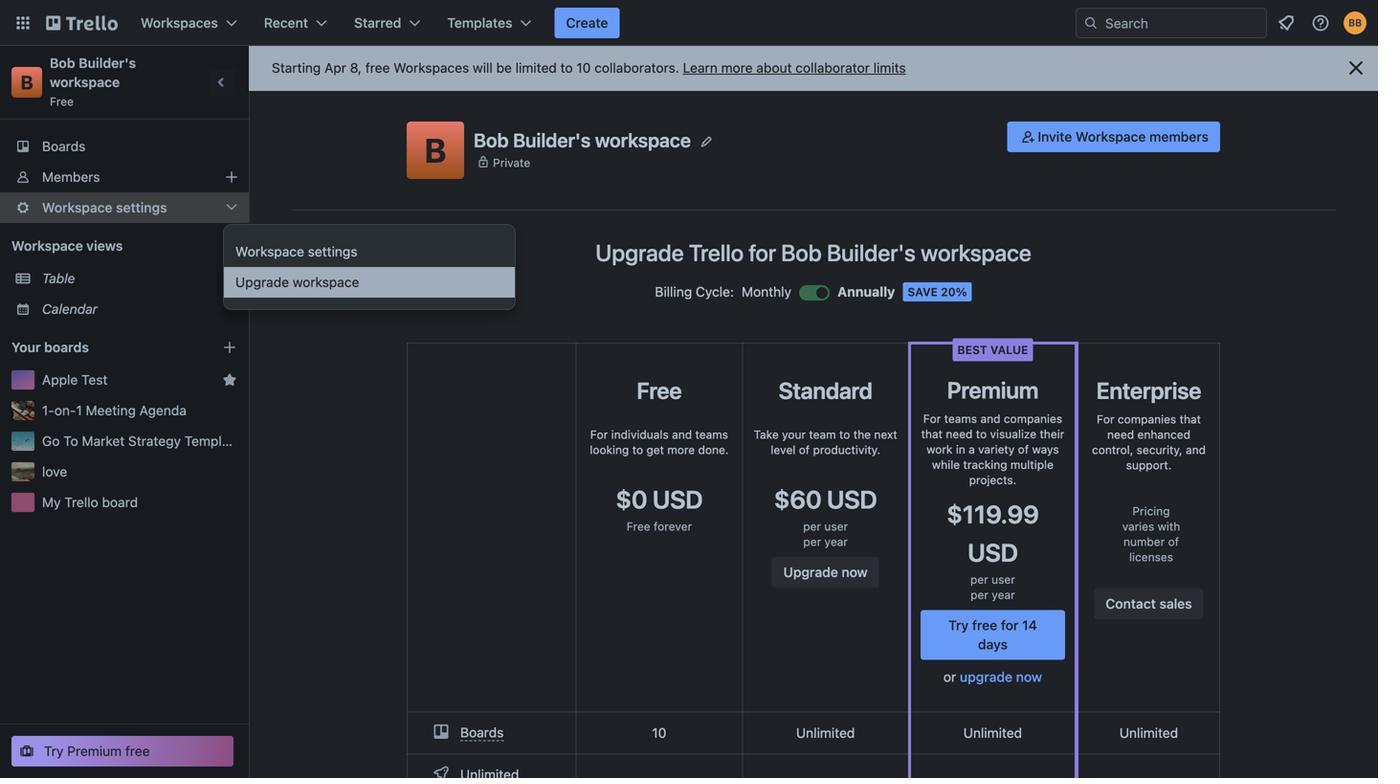 Task type: describe. For each thing, give the bounding box(es) containing it.
for inside 'for individuals and teams looking to get more done.'
[[591, 428, 608, 441]]

try free for 14 days button
[[921, 610, 1066, 660]]

upgrade now
[[784, 565, 868, 580]]

premium inside 'premium for teams and companies that need to visualize their work in a variety of ways while tracking multiple projects.'
[[948, 377, 1039, 404]]

$119.99
[[947, 500, 1040, 529]]

for for enterprise
[[1097, 413, 1115, 426]]

security,
[[1137, 443, 1183, 457]]

next
[[875, 428, 898, 441]]

that inside 'premium for teams and companies that need to visualize their work in a variety of ways while tracking multiple projects.'
[[922, 428, 943, 441]]

workspace up 20%
[[921, 239, 1032, 266]]

upgrade trello for bob builder's workspace
[[596, 239, 1032, 266]]

in
[[956, 443, 966, 456]]

templates button
[[436, 8, 543, 38]]

upgrade workspace
[[236, 274, 359, 290]]

forever
[[654, 520, 692, 533]]

love
[[42, 464, 67, 480]]

1 vertical spatial free
[[637, 377, 682, 404]]

workspace settings button
[[0, 192, 249, 223]]

b link
[[11, 67, 42, 98]]

premium inside button
[[67, 744, 122, 759]]

more inside 'for individuals and teams looking to get more done.'
[[668, 443, 695, 457]]

workspaces inside dropdown button
[[141, 15, 218, 31]]

that inside enterprise for companies that need enhanced control, security, and support.
[[1180, 413, 1202, 426]]

upgrade
[[960, 669, 1013, 685]]

variety
[[979, 443, 1015, 456]]

take your team to the next level of productivity.
[[754, 428, 898, 457]]

upgrade now button
[[772, 557, 880, 588]]

1-
[[42, 403, 54, 418]]

:
[[731, 284, 734, 300]]

usd for $60
[[827, 485, 878, 514]]

workspace up upgrade workspace
[[236, 244, 304, 260]]

$60 usd per user per year
[[775, 485, 878, 549]]

b for b link
[[21, 71, 33, 93]]

views
[[86, 238, 123, 254]]

trello for my
[[64, 495, 98, 510]]

apple test link
[[42, 371, 215, 390]]

2 vertical spatial bob
[[782, 239, 822, 266]]

my trello board link
[[42, 493, 237, 512]]

number
[[1124, 535, 1166, 549]]

try for try premium free
[[44, 744, 64, 759]]

your
[[11, 339, 41, 355]]

workspace inside popup button
[[42, 200, 113, 215]]

need inside 'premium for teams and companies that need to visualize their work in a variety of ways while tracking multiple projects.'
[[946, 428, 973, 441]]

workspace up table
[[11, 238, 83, 254]]

get
[[647, 443, 665, 457]]

love link
[[42, 463, 237, 482]]

bob builder's workspace
[[474, 129, 691, 151]]

1 unlimited from the left
[[797, 725, 855, 741]]

limits
[[874, 60, 907, 76]]

upgrade workspace link
[[224, 267, 538, 298]]

1-on-1 meeting agenda
[[42, 403, 187, 418]]

individuals
[[612, 428, 669, 441]]

take
[[754, 428, 779, 441]]

pricing
[[1133, 505, 1171, 518]]

year for $60
[[825, 535, 848, 549]]

free inside $0 usd free forever
[[627, 520, 651, 533]]

workspace views
[[11, 238, 123, 254]]

1 vertical spatial boards
[[461, 725, 504, 741]]

their
[[1040, 428, 1065, 441]]

apple test
[[42, 372, 108, 388]]

$60
[[775, 485, 822, 514]]

monthly
[[742, 284, 792, 300]]

of inside 'premium for teams and companies that need to visualize their work in a variety of ways while tracking multiple projects.'
[[1019, 443, 1030, 456]]

projects.
[[970, 474, 1017, 487]]

upgrade now button
[[960, 668, 1043, 687]]

annually
[[838, 284, 896, 300]]

20%
[[941, 285, 968, 299]]

$0
[[616, 485, 648, 514]]

free inside try free for 14 days
[[973, 618, 998, 633]]

boards link
[[0, 131, 249, 162]]

table
[[42, 271, 75, 286]]

multiple
[[1011, 458, 1054, 472]]

or
[[944, 669, 957, 685]]

will
[[473, 60, 493, 76]]

collaborator
[[796, 60, 870, 76]]

go to market strategy template link
[[42, 432, 241, 451]]

now inside button
[[842, 565, 868, 580]]

primary element
[[0, 0, 1379, 46]]

of inside take your team to the next level of productivity.
[[799, 443, 810, 457]]

workspace down the workspace settings link on the left top
[[293, 274, 359, 290]]

3 unlimited from the left
[[1120, 725, 1179, 741]]

about
[[757, 60, 792, 76]]

table link
[[42, 269, 237, 288]]

template
[[185, 433, 241, 449]]

1 horizontal spatial more
[[722, 60, 753, 76]]

bob for bob builder's workspace
[[474, 129, 509, 151]]

premium for teams and companies that need to visualize their work in a variety of ways while tracking multiple projects.
[[922, 377, 1065, 487]]

apple
[[42, 372, 78, 388]]

companies inside enterprise for companies that need enhanced control, security, and support.
[[1118, 413, 1177, 426]]

user for $119.99
[[992, 573, 1016, 587]]

on-
[[54, 403, 76, 418]]

open information menu image
[[1312, 13, 1331, 33]]

create
[[566, 15, 609, 31]]

control,
[[1093, 443, 1134, 457]]

invite workspace members
[[1038, 129, 1209, 145]]

14
[[1023, 618, 1038, 633]]

starred icon image
[[222, 373, 237, 388]]

enhanced
[[1138, 428, 1191, 441]]

cycle
[[696, 284, 731, 300]]

enterprise for companies that need enhanced control, security, and support.
[[1093, 377, 1207, 472]]

level
[[771, 443, 796, 457]]

the
[[854, 428, 871, 441]]

year for $119.99
[[992, 588, 1016, 602]]

workspace settings link
[[224, 237, 538, 267]]

looking
[[590, 443, 629, 457]]

workspace down the collaborators.
[[595, 129, 691, 151]]

free inside button
[[125, 744, 150, 759]]

days
[[979, 637, 1008, 653]]

bob for bob builder's workspace free
[[50, 55, 75, 71]]

Search field
[[1099, 9, 1267, 37]]

1
[[76, 403, 82, 418]]



Task type: vqa. For each thing, say whether or not it's contained in the screenshot.
sm icon inside the Automation button
no



Task type: locate. For each thing, give the bounding box(es) containing it.
0 horizontal spatial settings
[[116, 200, 167, 215]]

year inside $60 usd per user per year
[[825, 535, 848, 549]]

1 vertical spatial settings
[[308, 244, 358, 260]]

2 vertical spatial and
[[1186, 443, 1207, 457]]

builder's down back to home image
[[79, 55, 136, 71]]

1 vertical spatial and
[[672, 428, 692, 441]]

contact sales
[[1106, 596, 1193, 612]]

1 horizontal spatial teams
[[945, 412, 978, 426]]

upgrade for upgrade trello for bob builder's workspace
[[596, 239, 684, 266]]

workspaces left will
[[394, 60, 469, 76]]

2 horizontal spatial upgrade
[[784, 565, 839, 580]]

2 horizontal spatial bob
[[782, 239, 822, 266]]

work
[[927, 443, 953, 456]]

companies inside 'premium for teams and companies that need to visualize their work in a variety of ways while tracking multiple projects.'
[[1004, 412, 1063, 426]]

with
[[1158, 520, 1181, 533]]

0 horizontal spatial premium
[[67, 744, 122, 759]]

private
[[493, 156, 531, 169]]

1 vertical spatial year
[[992, 588, 1016, 602]]

usd for $0
[[653, 485, 703, 514]]

0 horizontal spatial more
[[668, 443, 695, 457]]

for for free
[[1002, 618, 1019, 633]]

workspace right invite
[[1076, 129, 1147, 145]]

0 horizontal spatial workspaces
[[141, 15, 218, 31]]

my
[[42, 495, 61, 510]]

1 horizontal spatial try
[[949, 618, 969, 633]]

sales
[[1160, 596, 1193, 612]]

need up in
[[946, 428, 973, 441]]

1 horizontal spatial trello
[[689, 239, 744, 266]]

free
[[366, 60, 390, 76], [973, 618, 998, 633], [125, 744, 150, 759]]

free inside bob builder's workspace free
[[50, 95, 74, 108]]

save 20%
[[908, 285, 968, 299]]

1 vertical spatial free
[[973, 618, 998, 633]]

year up upgrade now
[[825, 535, 848, 549]]

more right the get
[[668, 443, 695, 457]]

2 unlimited from the left
[[964, 725, 1023, 741]]

learn
[[683, 60, 718, 76]]

that up enhanced
[[1180, 413, 1202, 426]]

0 vertical spatial workspace settings
[[42, 200, 167, 215]]

learn more about collaborator limits link
[[683, 60, 907, 76]]

0 horizontal spatial need
[[946, 428, 973, 441]]

your boards with 5 items element
[[11, 336, 193, 359]]

upgrade up add board image
[[236, 274, 289, 290]]

1 vertical spatial builder's
[[513, 129, 591, 151]]

and down enhanced
[[1186, 443, 1207, 457]]

1 vertical spatial 10
[[652, 725, 667, 741]]

1 vertical spatial for
[[1002, 618, 1019, 633]]

0 vertical spatial 10
[[577, 60, 591, 76]]

0 vertical spatial free
[[50, 95, 74, 108]]

bob builder (bobbuilder40) image
[[1344, 11, 1367, 34]]

year
[[825, 535, 848, 549], [992, 588, 1016, 602]]

0 horizontal spatial of
[[799, 443, 810, 457]]

bob builder's workspace free
[[50, 55, 139, 108]]

1 horizontal spatial unlimited
[[964, 725, 1023, 741]]

1 horizontal spatial free
[[366, 60, 390, 76]]

0 vertical spatial free
[[366, 60, 390, 76]]

1 horizontal spatial for
[[1002, 618, 1019, 633]]

search image
[[1084, 15, 1099, 31]]

that
[[1180, 413, 1202, 426], [922, 428, 943, 441]]

of up multiple
[[1019, 443, 1030, 456]]

try premium free
[[44, 744, 150, 759]]

workspace inside bob builder's workspace free
[[50, 74, 120, 90]]

starred button
[[343, 8, 432, 38]]

0 horizontal spatial teams
[[696, 428, 729, 441]]

workspaces
[[141, 15, 218, 31], [394, 60, 469, 76]]

apr
[[325, 60, 347, 76]]

2 vertical spatial free
[[125, 744, 150, 759]]

0 vertical spatial teams
[[945, 412, 978, 426]]

usd down $119.99
[[968, 538, 1019, 567]]

0 vertical spatial try
[[949, 618, 969, 633]]

free right b link
[[50, 95, 74, 108]]

and inside enterprise for companies that need enhanced control, security, and support.
[[1186, 443, 1207, 457]]

now down $60 usd per user per year
[[842, 565, 868, 580]]

builder's up private
[[513, 129, 591, 151]]

strategy
[[128, 433, 181, 449]]

workspace settings down members link
[[42, 200, 167, 215]]

2 horizontal spatial unlimited
[[1120, 725, 1179, 741]]

now right the upgrade at the right of the page
[[1017, 669, 1043, 685]]

try free for 14 days
[[949, 618, 1038, 653]]

0 horizontal spatial free
[[125, 744, 150, 759]]

upgrade for upgrade now
[[784, 565, 839, 580]]

usd inside the $119.99 usd per user per year
[[968, 538, 1019, 567]]

1 horizontal spatial builder's
[[513, 129, 591, 151]]

builder's for bob builder's workspace
[[513, 129, 591, 151]]

year inside the $119.99 usd per user per year
[[992, 588, 1016, 602]]

1 vertical spatial premium
[[67, 744, 122, 759]]

companies up their
[[1004, 412, 1063, 426]]

0 horizontal spatial that
[[922, 428, 943, 441]]

to up productivity.
[[840, 428, 851, 441]]

members
[[42, 169, 100, 185]]

2 vertical spatial free
[[627, 520, 651, 533]]

b button
[[407, 122, 464, 179]]

workspace
[[1076, 129, 1147, 145], [42, 200, 113, 215], [11, 238, 83, 254], [236, 244, 304, 260]]

teams inside 'premium for teams and companies that need to visualize their work in a variety of ways while tracking multiple projects.'
[[945, 412, 978, 426]]

user up upgrade now
[[825, 520, 848, 533]]

try premium free button
[[11, 736, 234, 767]]

0 vertical spatial settings
[[116, 200, 167, 215]]

to right the limited
[[561, 60, 573, 76]]

0 vertical spatial more
[[722, 60, 753, 76]]

builder's up annually
[[827, 239, 916, 266]]

1 horizontal spatial that
[[1180, 413, 1202, 426]]

workspaces up workspace navigation collapse icon
[[141, 15, 218, 31]]

0 horizontal spatial boards
[[42, 138, 86, 154]]

upgrade for upgrade workspace
[[236, 274, 289, 290]]

of down with
[[1169, 535, 1180, 549]]

try inside button
[[44, 744, 64, 759]]

0 vertical spatial upgrade
[[596, 239, 684, 266]]

and inside 'for individuals and teams looking to get more done.'
[[672, 428, 692, 441]]

upgrade up billing
[[596, 239, 684, 266]]

try inside try free for 14 days
[[949, 618, 969, 633]]

starting
[[272, 60, 321, 76]]

billing cycle : monthly
[[655, 284, 792, 300]]

try for try free for 14 days
[[949, 618, 969, 633]]

2 horizontal spatial usd
[[968, 538, 1019, 567]]

ways
[[1033, 443, 1060, 456]]

invite
[[1038, 129, 1073, 145]]

b
[[21, 71, 33, 93], [425, 130, 447, 170]]

0 horizontal spatial builder's
[[79, 55, 136, 71]]

of
[[1019, 443, 1030, 456], [799, 443, 810, 457], [1169, 535, 1180, 549]]

licenses
[[1130, 551, 1174, 564]]

need inside enterprise for companies that need enhanced control, security, and support.
[[1108, 428, 1135, 441]]

teams inside 'for individuals and teams looking to get more done.'
[[696, 428, 729, 441]]

workspace settings up upgrade workspace
[[236, 244, 358, 260]]

bob up monthly
[[782, 239, 822, 266]]

2 horizontal spatial builder's
[[827, 239, 916, 266]]

b down switch to… image
[[21, 71, 33, 93]]

settings up upgrade workspace
[[308, 244, 358, 260]]

contact
[[1106, 596, 1157, 612]]

0 horizontal spatial now
[[842, 565, 868, 580]]

and inside 'premium for teams and companies that need to visualize their work in a variety of ways while tracking multiple projects.'
[[981, 412, 1001, 426]]

1 vertical spatial more
[[668, 443, 695, 457]]

0 horizontal spatial companies
[[1004, 412, 1063, 426]]

1 vertical spatial that
[[922, 428, 943, 441]]

bob right b link
[[50, 55, 75, 71]]

for individuals and teams looking to get more done.
[[590, 428, 729, 457]]

0 horizontal spatial bob
[[50, 55, 75, 71]]

8,
[[350, 60, 362, 76]]

trello up cycle
[[689, 239, 744, 266]]

1 horizontal spatial workspaces
[[394, 60, 469, 76]]

visualize
[[991, 428, 1037, 441]]

unlimited
[[797, 725, 855, 741], [964, 725, 1023, 741], [1120, 725, 1179, 741]]

your boards
[[11, 339, 89, 355]]

for up work
[[924, 412, 942, 426]]

standard
[[779, 377, 873, 404]]

tracking
[[964, 458, 1008, 472]]

meeting
[[86, 403, 136, 418]]

1 vertical spatial teams
[[696, 428, 729, 441]]

team
[[810, 428, 837, 441]]

for for premium
[[924, 412, 942, 426]]

companies up enhanced
[[1118, 413, 1177, 426]]

upgrade inside button
[[784, 565, 839, 580]]

for inside enterprise for companies that need enhanced control, security, and support.
[[1097, 413, 1115, 426]]

contact sales link
[[1095, 589, 1204, 620]]

upgrade down $60 usd per user per year
[[784, 565, 839, 580]]

need up control,
[[1108, 428, 1135, 441]]

1 horizontal spatial usd
[[827, 485, 878, 514]]

0 horizontal spatial user
[[825, 520, 848, 533]]

for up monthly
[[749, 239, 777, 266]]

workspace down members
[[42, 200, 113, 215]]

0 horizontal spatial b
[[21, 71, 33, 93]]

calendar link
[[42, 300, 237, 319]]

1 vertical spatial try
[[44, 744, 64, 759]]

add board image
[[222, 340, 237, 355]]

1 vertical spatial workspace settings
[[236, 244, 358, 260]]

back to home image
[[46, 8, 118, 38]]

1 horizontal spatial 10
[[652, 725, 667, 741]]

user up try free for 14 days
[[992, 573, 1016, 587]]

teams up done.
[[696, 428, 729, 441]]

try
[[949, 618, 969, 633], [44, 744, 64, 759]]

1 vertical spatial b
[[425, 130, 447, 170]]

done.
[[699, 443, 729, 457]]

workspace navigation collapse icon image
[[209, 69, 236, 96]]

free down $0
[[627, 520, 651, 533]]

agenda
[[140, 403, 187, 418]]

0 horizontal spatial year
[[825, 535, 848, 549]]

0 horizontal spatial and
[[672, 428, 692, 441]]

of down your
[[799, 443, 810, 457]]

1 vertical spatial bob
[[474, 129, 509, 151]]

a
[[969, 443, 976, 456]]

0 vertical spatial bob
[[50, 55, 75, 71]]

free up individuals
[[637, 377, 682, 404]]

0 vertical spatial trello
[[689, 239, 744, 266]]

productivity.
[[814, 443, 881, 457]]

of inside pricing varies with number of licenses
[[1169, 535, 1180, 549]]

workspace
[[50, 74, 120, 90], [595, 129, 691, 151], [921, 239, 1032, 266], [293, 274, 359, 290]]

$119.99 usd per user per year
[[947, 500, 1040, 602]]

0 horizontal spatial workspace settings
[[42, 200, 167, 215]]

workspace right b link
[[50, 74, 120, 90]]

members link
[[0, 162, 249, 192]]

1 horizontal spatial of
[[1019, 443, 1030, 456]]

1 horizontal spatial year
[[992, 588, 1016, 602]]

0 vertical spatial user
[[825, 520, 848, 533]]

0 vertical spatial boards
[[42, 138, 86, 154]]

user
[[825, 520, 848, 533], [992, 573, 1016, 587]]

go
[[42, 433, 60, 449]]

1 horizontal spatial b
[[425, 130, 447, 170]]

free
[[50, 95, 74, 108], [637, 377, 682, 404], [627, 520, 651, 533]]

0 vertical spatial workspaces
[[141, 15, 218, 31]]

1 horizontal spatial now
[[1017, 669, 1043, 685]]

for left 14
[[1002, 618, 1019, 633]]

1 horizontal spatial settings
[[308, 244, 358, 260]]

for inside try free for 14 days
[[1002, 618, 1019, 633]]

0 vertical spatial now
[[842, 565, 868, 580]]

0 horizontal spatial 10
[[577, 60, 591, 76]]

for
[[749, 239, 777, 266], [1002, 618, 1019, 633]]

per
[[804, 520, 822, 533], [804, 535, 822, 549], [971, 573, 989, 587], [971, 588, 989, 602]]

0 vertical spatial for
[[749, 239, 777, 266]]

user for $60
[[825, 520, 848, 533]]

go to market strategy template
[[42, 433, 241, 449]]

usd down productivity.
[[827, 485, 878, 514]]

for inside 'premium for teams and companies that need to visualize their work in a variety of ways while tracking multiple projects.'
[[924, 412, 942, 426]]

switch to… image
[[13, 13, 33, 33]]

1 horizontal spatial for
[[924, 412, 942, 426]]

1 horizontal spatial companies
[[1118, 413, 1177, 426]]

enterprise
[[1097, 377, 1202, 404]]

calendar
[[42, 301, 98, 317]]

for up control,
[[1097, 413, 1115, 426]]

builder's for bob builder's workspace free
[[79, 55, 136, 71]]

to inside take your team to the next level of productivity.
[[840, 428, 851, 441]]

builder's inside bob builder's workspace free
[[79, 55, 136, 71]]

invite workspace members button
[[1008, 122, 1221, 152]]

2 horizontal spatial free
[[973, 618, 998, 633]]

1 horizontal spatial workspace settings
[[236, 244, 358, 260]]

trello right my
[[64, 495, 98, 510]]

user inside the $119.99 usd per user per year
[[992, 573, 1016, 587]]

bob up private
[[474, 129, 509, 151]]

varies
[[1123, 520, 1155, 533]]

1 horizontal spatial and
[[981, 412, 1001, 426]]

0 horizontal spatial for
[[591, 428, 608, 441]]

b for b "button"
[[425, 130, 447, 170]]

test
[[81, 372, 108, 388]]

while
[[933, 458, 961, 472]]

0 horizontal spatial usd
[[653, 485, 703, 514]]

b left private
[[425, 130, 447, 170]]

trello for upgrade
[[689, 239, 744, 266]]

boards
[[44, 339, 89, 355]]

1 vertical spatial now
[[1017, 669, 1043, 685]]

for for trello
[[749, 239, 777, 266]]

your
[[782, 428, 806, 441]]

to down individuals
[[633, 443, 644, 457]]

usd up forever
[[653, 485, 703, 514]]

0 notifications image
[[1276, 11, 1299, 34]]

to
[[561, 60, 573, 76], [977, 428, 987, 441], [840, 428, 851, 441], [633, 443, 644, 457]]

1 vertical spatial trello
[[64, 495, 98, 510]]

workspace settings inside popup button
[[42, 200, 167, 215]]

and right individuals
[[672, 428, 692, 441]]

bob builder's workspace link
[[50, 55, 139, 90]]

1 vertical spatial workspaces
[[394, 60, 469, 76]]

2 vertical spatial upgrade
[[784, 565, 839, 580]]

starting apr 8, free workspaces will be limited to 10 collaborators. learn more about collaborator limits
[[272, 60, 907, 76]]

market
[[82, 433, 125, 449]]

teams
[[945, 412, 978, 426], [696, 428, 729, 441]]

year up try free for 14 days
[[992, 588, 1016, 602]]

more right learn
[[722, 60, 753, 76]]

1 horizontal spatial bob
[[474, 129, 509, 151]]

1 vertical spatial user
[[992, 573, 1016, 587]]

2 vertical spatial builder's
[[827, 239, 916, 266]]

workspace inside button
[[1076, 129, 1147, 145]]

and up visualize on the right of page
[[981, 412, 1001, 426]]

that up work
[[922, 428, 943, 441]]

usd inside $60 usd per user per year
[[827, 485, 878, 514]]

1 horizontal spatial need
[[1108, 428, 1135, 441]]

1 horizontal spatial upgrade
[[596, 239, 684, 266]]

b inside "button"
[[425, 130, 447, 170]]

bob inside bob builder's workspace free
[[50, 55, 75, 71]]

builder's
[[79, 55, 136, 71], [513, 129, 591, 151], [827, 239, 916, 266]]

settings down members link
[[116, 200, 167, 215]]

for up looking on the bottom
[[591, 428, 608, 441]]

to inside 'for individuals and teams looking to get more done.'
[[633, 443, 644, 457]]

2 horizontal spatial of
[[1169, 535, 1180, 549]]

usd inside $0 usd free forever
[[653, 485, 703, 514]]

be
[[497, 60, 512, 76]]

companies
[[1004, 412, 1063, 426], [1118, 413, 1177, 426]]

0 vertical spatial premium
[[948, 377, 1039, 404]]

user inside $60 usd per user per year
[[825, 520, 848, 533]]

2 horizontal spatial for
[[1097, 413, 1115, 426]]

teams up in
[[945, 412, 978, 426]]

0 horizontal spatial for
[[749, 239, 777, 266]]

templates
[[447, 15, 513, 31]]

10
[[577, 60, 591, 76], [652, 725, 667, 741]]

settings inside popup button
[[116, 200, 167, 215]]

usd for $119.99
[[968, 538, 1019, 567]]

starred
[[354, 15, 402, 31]]

to inside 'premium for teams and companies that need to visualize their work in a variety of ways while tracking multiple projects.'
[[977, 428, 987, 441]]

0 vertical spatial and
[[981, 412, 1001, 426]]

to up variety
[[977, 428, 987, 441]]

1 horizontal spatial boards
[[461, 725, 504, 741]]

sm image
[[1019, 127, 1038, 147]]

create button
[[555, 8, 620, 38]]



